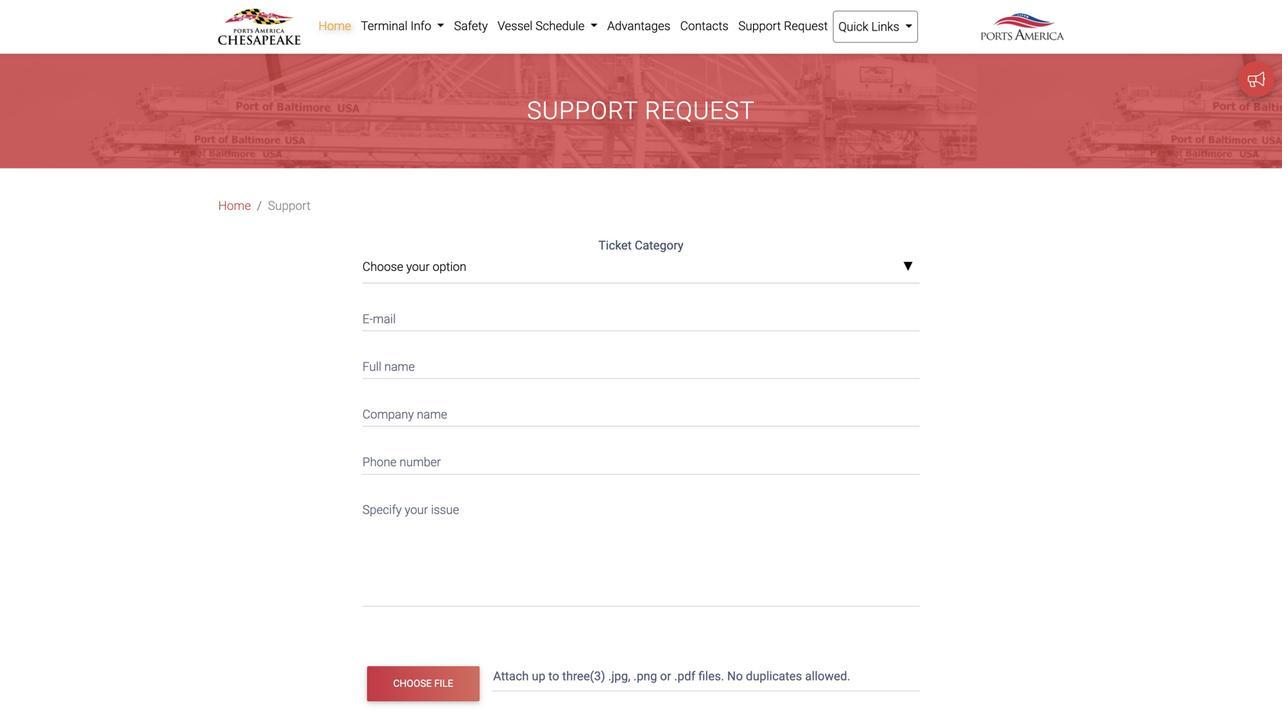 Task type: vqa. For each thing, say whether or not it's contained in the screenshot.
the Home
yes



Task type: locate. For each thing, give the bounding box(es) containing it.
your inside ticket category choose your option
[[406, 259, 430, 274]]

choose left file
[[393, 678, 432, 689]]

1 vertical spatial home
[[218, 198, 251, 213]]

terminal info
[[361, 19, 434, 33]]

support
[[739, 19, 781, 33], [527, 96, 638, 125], [268, 198, 311, 213]]

issue
[[431, 503, 459, 517]]

1 horizontal spatial support
[[527, 96, 638, 125]]

quick
[[839, 19, 869, 34]]

1 horizontal spatial name
[[417, 407, 447, 422]]

contacts
[[680, 19, 729, 33]]

1 vertical spatial home link
[[218, 196, 251, 215]]

name right full
[[384, 359, 415, 374]]

0 horizontal spatial home
[[218, 198, 251, 213]]

category
[[635, 238, 684, 253]]

0 vertical spatial support
[[739, 19, 781, 33]]

company name
[[363, 407, 447, 422]]

request
[[784, 19, 828, 33], [645, 96, 755, 125]]

full name
[[363, 359, 415, 374]]

your left issue
[[405, 503, 428, 517]]

safety
[[454, 19, 488, 33]]

0 horizontal spatial request
[[645, 96, 755, 125]]

contacts link
[[676, 11, 734, 41]]

0 vertical spatial your
[[406, 259, 430, 274]]

0 horizontal spatial home link
[[218, 196, 251, 215]]

vessel schedule link
[[493, 11, 603, 41]]

1 horizontal spatial request
[[784, 19, 828, 33]]

0 horizontal spatial name
[[384, 359, 415, 374]]

0 vertical spatial home
[[319, 19, 351, 33]]

support request link
[[734, 11, 833, 41]]

home link
[[314, 11, 356, 41], [218, 196, 251, 215]]

0 vertical spatial choose
[[363, 259, 403, 274]]

home
[[319, 19, 351, 33], [218, 198, 251, 213]]

1 vertical spatial choose
[[393, 678, 432, 689]]

advantages link
[[603, 11, 676, 41]]

choose
[[363, 259, 403, 274], [393, 678, 432, 689]]

2 vertical spatial support
[[268, 198, 311, 213]]

1 vertical spatial support request
[[527, 96, 755, 125]]

ticket
[[599, 238, 632, 253]]

safety link
[[449, 11, 493, 41]]

1 horizontal spatial home link
[[314, 11, 356, 41]]

1 vertical spatial name
[[417, 407, 447, 422]]

0 vertical spatial name
[[384, 359, 415, 374]]

vessel
[[498, 19, 533, 33]]

choose up mail
[[363, 259, 403, 274]]

Specify your issue text field
[[363, 493, 920, 607]]

name
[[384, 359, 415, 374], [417, 407, 447, 422]]

name right 'company'
[[417, 407, 447, 422]]

support request
[[739, 19, 828, 33], [527, 96, 755, 125]]

links
[[872, 19, 900, 34]]

phone
[[363, 455, 397, 470]]

your left the option
[[406, 259, 430, 274]]

1 vertical spatial request
[[645, 96, 755, 125]]

info
[[411, 19, 431, 33]]

mail
[[373, 312, 396, 326]]

0 vertical spatial home link
[[314, 11, 356, 41]]

full
[[363, 359, 382, 374]]

terminal
[[361, 19, 408, 33]]

vessel schedule
[[498, 19, 588, 33]]

specify
[[363, 503, 402, 517]]

your
[[406, 259, 430, 274], [405, 503, 428, 517]]



Task type: describe. For each thing, give the bounding box(es) containing it.
ticket category choose your option
[[363, 238, 684, 274]]

phone number
[[363, 455, 441, 470]]

quick links link
[[833, 11, 918, 43]]

specify your issue
[[363, 503, 459, 517]]

option
[[433, 259, 467, 274]]

Phone number text field
[[363, 445, 920, 475]]

number
[[400, 455, 441, 470]]

e-
[[363, 312, 373, 326]]

advantages
[[607, 19, 671, 33]]

choose inside ticket category choose your option
[[363, 259, 403, 274]]

Company name text field
[[363, 397, 920, 427]]

Attach up to three(3) .jpg, .png or .pdf files. No duplicates allowed. text field
[[492, 662, 923, 691]]

schedule
[[536, 19, 585, 33]]

quick links
[[839, 19, 903, 34]]

0 vertical spatial support request
[[739, 19, 828, 33]]

file
[[434, 678, 453, 689]]

1 vertical spatial support
[[527, 96, 638, 125]]

2 horizontal spatial support
[[739, 19, 781, 33]]

1 horizontal spatial home
[[319, 19, 351, 33]]

E-mail email field
[[363, 302, 920, 331]]

name for company name
[[417, 407, 447, 422]]

e-mail
[[363, 312, 396, 326]]

1 vertical spatial your
[[405, 503, 428, 517]]

choose file
[[393, 678, 453, 689]]

Full name text field
[[363, 350, 920, 379]]

terminal info link
[[356, 11, 449, 41]]

0 horizontal spatial support
[[268, 198, 311, 213]]

name for full name
[[384, 359, 415, 374]]

company
[[363, 407, 414, 422]]

0 vertical spatial request
[[784, 19, 828, 33]]



